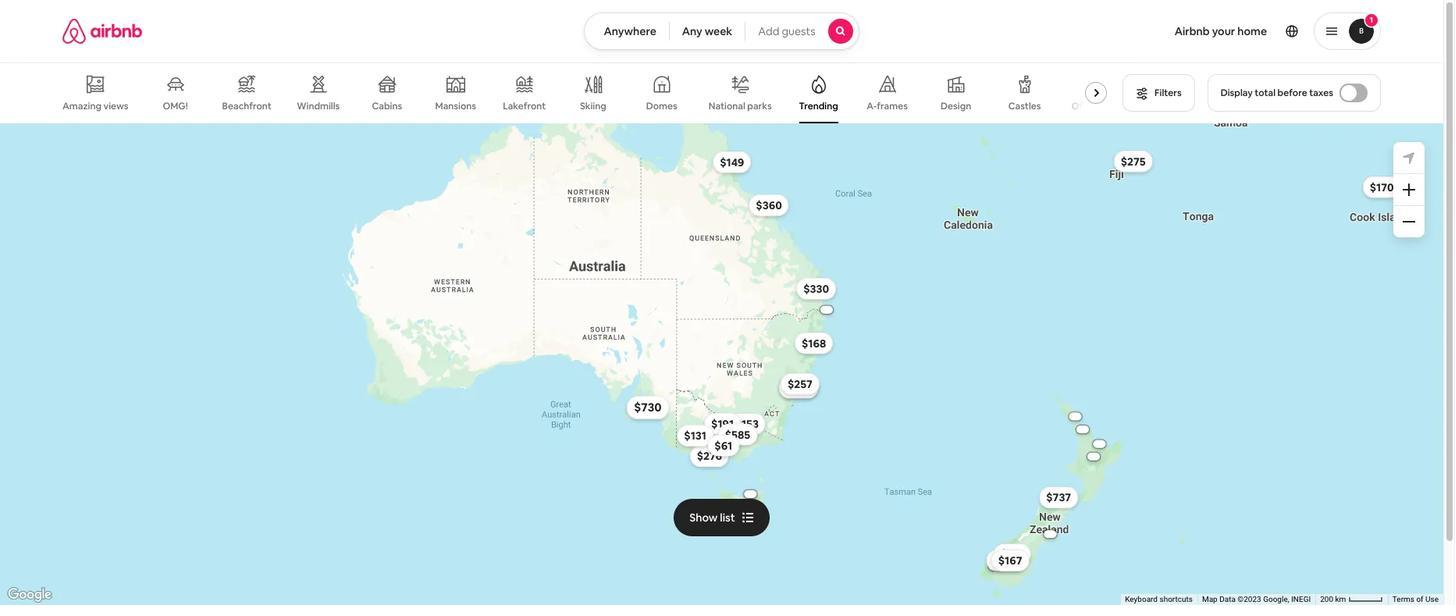 Task type: describe. For each thing, give the bounding box(es) containing it.
$191
[[711, 417, 734, 431]]

mansions
[[435, 100, 476, 112]]

a-
[[867, 100, 877, 112]]

show
[[690, 510, 718, 525]]

©2023
[[1238, 595, 1262, 604]]

$167 button
[[991, 549, 1029, 571]]

$191 button
[[704, 413, 741, 435]]

filters button
[[1123, 74, 1195, 112]]

$737 button
[[1039, 486, 1078, 508]]

$275 button
[[1114, 150, 1153, 172]]

200 km button
[[1316, 594, 1388, 605]]

of
[[1417, 595, 1424, 604]]

display total before taxes button
[[1208, 74, 1382, 112]]

trending
[[799, 100, 839, 112]]

before
[[1278, 87, 1308, 99]]

terms
[[1393, 595, 1415, 604]]

$131 $191
[[684, 417, 734, 442]]

any
[[682, 24, 703, 38]]

$175 button
[[994, 543, 1031, 565]]

$350
[[993, 553, 1019, 567]]

grid
[[1108, 100, 1126, 112]]

windmills
[[297, 100, 340, 112]]

$276
[[697, 449, 722, 463]]

map data ©2023 google, inegi
[[1203, 595, 1311, 604]]

$131
[[684, 428, 706, 442]]

beachfront
[[222, 100, 272, 112]]

show list
[[690, 510, 735, 525]]

$257 button
[[781, 373, 820, 395]]

terms of use link
[[1393, 595, 1439, 604]]

$167
[[998, 553, 1022, 567]]

profile element
[[878, 0, 1382, 62]]

off-the-grid
[[1072, 100, 1126, 112]]

frames
[[877, 100, 908, 112]]

$553
[[786, 380, 811, 394]]

$131 button
[[677, 424, 713, 446]]

list
[[720, 510, 735, 525]]

filters
[[1155, 87, 1182, 99]]

$61 button
[[707, 434, 739, 456]]

$350 button
[[986, 549, 1026, 571]]

$585 button
[[718, 423, 757, 445]]

skiing
[[580, 100, 607, 112]]

$730
[[634, 400, 662, 415]]

$153 button
[[728, 413, 766, 435]]

show list button
[[674, 499, 770, 536]]

km
[[1336, 595, 1347, 604]]

taxes
[[1310, 87, 1334, 99]]

$149
[[720, 155, 744, 169]]

keyboard
[[1126, 595, 1158, 604]]

inegi
[[1292, 595, 1311, 604]]

keyboard shortcuts
[[1126, 595, 1193, 604]]

guests
[[782, 24, 816, 38]]

design
[[941, 100, 972, 112]]

$360 button
[[749, 194, 789, 216]]



Task type: vqa. For each thing, say whether or not it's contained in the screenshot.
Add a note button
no



Task type: locate. For each thing, give the bounding box(es) containing it.
use
[[1426, 595, 1439, 604]]

None search field
[[585, 12, 860, 50]]

google image
[[4, 585, 55, 605]]

zoom in image
[[1403, 184, 1416, 196]]

$257
[[788, 377, 813, 391]]

$168
[[802, 336, 826, 350]]

google,
[[1264, 595, 1290, 604]]

domes
[[646, 100, 678, 112]]

$170
[[1370, 180, 1394, 194]]

$360
[[756, 198, 782, 212]]

airbnb your home link
[[1166, 15, 1277, 48]]

shortcuts
[[1160, 595, 1193, 604]]

the-
[[1090, 100, 1108, 112]]

$479
[[786, 380, 811, 394]]

omg!
[[163, 100, 188, 112]]

anywhere button
[[585, 12, 670, 50]]

group
[[62, 62, 1126, 123]]

keyboard shortcuts button
[[1126, 594, 1193, 605]]

$168 button
[[795, 332, 833, 354]]

airbnb
[[1175, 24, 1210, 38]]

home
[[1238, 24, 1268, 38]]

any week button
[[669, 12, 746, 50]]

add guests
[[759, 24, 816, 38]]

parks
[[748, 100, 772, 112]]

$61
[[714, 438, 732, 452]]

views
[[104, 100, 129, 112]]

$585
[[725, 427, 750, 441]]

$275
[[1121, 154, 1146, 168]]

$330 button
[[796, 278, 836, 299]]

any week
[[682, 24, 733, 38]]

1
[[1370, 15, 1374, 25]]

off-
[[1072, 100, 1090, 112]]

1 button
[[1314, 12, 1382, 50]]

$737
[[1046, 490, 1071, 504]]

200
[[1321, 595, 1334, 604]]

$330
[[803, 281, 829, 296]]

total
[[1255, 87, 1276, 99]]

$175
[[1001, 547, 1024, 561]]

200 km
[[1321, 595, 1349, 604]]

$479 button
[[779, 377, 818, 398]]

airbnb your home
[[1175, 24, 1268, 38]]

$730 button
[[626, 396, 669, 419]]

anywhere
[[604, 24, 657, 38]]

$276 button
[[690, 445, 729, 467]]

add guests button
[[745, 12, 860, 50]]

$553 button
[[779, 376, 818, 398]]

data
[[1220, 595, 1236, 604]]

your
[[1213, 24, 1236, 38]]

zoom out image
[[1403, 216, 1416, 228]]

display
[[1221, 87, 1253, 99]]

week
[[705, 24, 733, 38]]

terms of use
[[1393, 595, 1439, 604]]

map
[[1203, 595, 1218, 604]]

national parks
[[709, 100, 772, 112]]

amazing
[[62, 100, 102, 112]]

add
[[759, 24, 780, 38]]

google map
showing 155 stays. including 1 saved stay. region
[[0, 123, 1444, 605]]

amazing views
[[62, 100, 129, 112]]

national
[[709, 100, 746, 112]]

none search field containing anywhere
[[585, 12, 860, 50]]

display total before taxes
[[1221, 87, 1334, 99]]

castles
[[1009, 100, 1042, 112]]

cabins
[[372, 100, 402, 112]]

$153
[[735, 417, 759, 431]]

group containing amazing views
[[62, 62, 1126, 123]]

$149 button
[[713, 151, 751, 173]]

a-frames
[[867, 100, 908, 112]]

lakefront
[[503, 100, 546, 112]]



